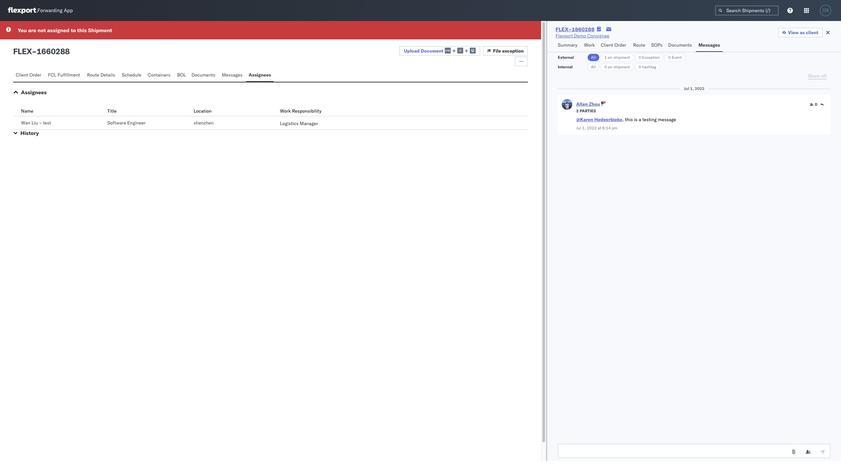 Task type: describe. For each thing, give the bounding box(es) containing it.
assigned
[[47, 27, 69, 34]]

on for 0
[[608, 64, 612, 69]]

0 vertical spatial assignees
[[249, 72, 271, 78]]

messages for the topmost messages button
[[699, 42, 720, 48]]

location
[[194, 108, 212, 114]]

software
[[107, 120, 126, 126]]

flexport demo consignee link
[[556, 33, 609, 39]]

parties
[[580, 108, 596, 113]]

consignee
[[587, 33, 609, 39]]

0 horizontal spatial order
[[29, 72, 41, 78]]

client
[[806, 30, 819, 35]]

0 horizontal spatial this
[[77, 27, 87, 34]]

work responsibility
[[280, 108, 322, 114]]

upload document button
[[399, 46, 480, 56]]

details
[[100, 72, 115, 78]]

shenzhen
[[194, 120, 214, 126]]

message
[[658, 117, 676, 123]]

1 vertical spatial assignees button
[[21, 89, 47, 96]]

flex-1660288
[[556, 26, 595, 33]]

1 horizontal spatial jul
[[684, 86, 689, 91]]

software engineer
[[107, 120, 146, 126]]

client for the client order button to the bottom
[[16, 72, 28, 78]]

0 event
[[668, 55, 682, 60]]

view
[[788, 30, 799, 35]]

shipment for 1 on shipment
[[613, 55, 630, 60]]

sops button
[[649, 39, 666, 52]]

all button for 0
[[588, 63, 600, 71]]

wan
[[21, 120, 30, 126]]

all button for 1
[[588, 54, 600, 61]]

you are not assigned to this shipment
[[18, 27, 112, 34]]

0 horizontal spatial documents button
[[189, 69, 219, 82]]

containers
[[148, 72, 170, 78]]

document
[[421, 48, 443, 54]]

to
[[71, 27, 76, 34]]

1 horizontal spatial -
[[39, 120, 42, 126]]

hedeerbieke
[[594, 117, 622, 123]]

fulfillment
[[58, 72, 80, 78]]

0 vertical spatial documents button
[[666, 39, 696, 52]]

schedule button
[[119, 69, 145, 82]]

view as client
[[788, 30, 819, 35]]

wan liu - test
[[21, 120, 51, 126]]

0 horizontal spatial messages button
[[219, 69, 246, 82]]

route details button
[[84, 69, 119, 82]]

1 horizontal spatial 2022
[[695, 86, 705, 91]]

exception
[[502, 48, 524, 54]]

all for 1
[[591, 55, 596, 60]]

app
[[64, 7, 73, 14]]

1 vertical spatial assignees
[[21, 89, 47, 96]]

0 vertical spatial messages button
[[696, 39, 723, 52]]

forwarding app link
[[8, 7, 73, 14]]

event
[[672, 55, 682, 60]]

schedule
[[122, 72, 141, 78]]

6:14
[[602, 126, 611, 130]]

testing
[[643, 117, 657, 123]]

demo
[[574, 33, 586, 39]]

messages for left messages button
[[222, 72, 243, 78]]

0 for 0 hashtag
[[639, 64, 641, 69]]

jul inside the "@karen hedeerbieke , this is a testing message jul 1, 2022 at 6:14 pm"
[[576, 126, 581, 130]]

0 vertical spatial order
[[614, 42, 626, 48]]

as
[[800, 30, 805, 35]]

summary
[[558, 42, 578, 48]]

flex-1660288 link
[[556, 26, 595, 33]]

,
[[622, 117, 624, 123]]

bol
[[177, 72, 186, 78]]

1
[[605, 55, 607, 60]]

0 for 0 exception
[[639, 55, 641, 60]]

0 for 0 on shipment
[[605, 64, 607, 69]]

upload
[[404, 48, 420, 54]]

not
[[38, 27, 46, 34]]

fcl fulfillment
[[48, 72, 80, 78]]

bol button
[[175, 69, 189, 82]]

0 on shipment
[[605, 64, 630, 69]]

summary button
[[555, 39, 582, 52]]

1 vertical spatial client order button
[[13, 69, 45, 82]]

0 vertical spatial 1,
[[690, 86, 694, 91]]

@karen
[[576, 117, 593, 123]]

external
[[558, 55, 574, 60]]

liu
[[32, 120, 38, 126]]

flex
[[13, 46, 32, 56]]

documents for the top documents button
[[668, 42, 692, 48]]



Task type: vqa. For each thing, say whether or not it's contained in the screenshot.
2nd -- : -- -- text field
no



Task type: locate. For each thing, give the bounding box(es) containing it.
1 vertical spatial documents
[[192, 72, 215, 78]]

0 vertical spatial 1660288
[[572, 26, 595, 33]]

os button
[[818, 3, 833, 18]]

is
[[634, 117, 638, 123]]

client down flex on the left top
[[16, 72, 28, 78]]

0 vertical spatial client
[[601, 42, 613, 48]]

file exception button
[[483, 46, 528, 56], [483, 46, 528, 56]]

0 vertical spatial assignees button
[[246, 69, 274, 82]]

1 horizontal spatial work
[[584, 42, 595, 48]]

documents right bol button
[[192, 72, 215, 78]]

name
[[21, 108, 33, 114]]

2 shipment from the top
[[613, 64, 630, 69]]

1 vertical spatial documents button
[[189, 69, 219, 82]]

order
[[614, 42, 626, 48], [29, 72, 41, 78]]

1 on from the top
[[608, 55, 612, 60]]

1 vertical spatial client order
[[16, 72, 41, 78]]

0 horizontal spatial route
[[87, 72, 99, 78]]

1 vertical spatial 1660288
[[37, 46, 70, 56]]

0 for 0
[[815, 102, 818, 107]]

0 vertical spatial jul
[[684, 86, 689, 91]]

allen
[[576, 101, 588, 107]]

history
[[20, 130, 39, 136]]

client order button left fcl
[[13, 69, 45, 82]]

all button
[[588, 54, 600, 61], [588, 63, 600, 71]]

route up 0 exception
[[633, 42, 645, 48]]

flex - 1660288
[[13, 46, 70, 56]]

1 horizontal spatial client order
[[601, 42, 626, 48]]

forwarding
[[37, 7, 63, 14]]

0 button
[[810, 102, 818, 107]]

a
[[639, 117, 641, 123]]

0 vertical spatial documents
[[668, 42, 692, 48]]

manager
[[300, 121, 318, 127]]

1 horizontal spatial this
[[625, 117, 633, 123]]

1 vertical spatial all button
[[588, 63, 600, 71]]

1 horizontal spatial documents button
[[666, 39, 696, 52]]

2022 inside the "@karen hedeerbieke , this is a testing message jul 1, 2022 at 6:14 pm"
[[587, 126, 597, 130]]

allen zhou
[[576, 101, 600, 107]]

0 horizontal spatial client order
[[16, 72, 41, 78]]

0 vertical spatial all button
[[588, 54, 600, 61]]

1660288 down assigned
[[37, 46, 70, 56]]

flexport
[[556, 33, 573, 39]]

shipment down 1 on shipment
[[613, 64, 630, 69]]

1 vertical spatial shipment
[[613, 64, 630, 69]]

0
[[639, 55, 641, 60], [668, 55, 671, 60], [605, 64, 607, 69], [639, 64, 641, 69], [815, 102, 818, 107]]

@karen hedeerbieke button
[[576, 117, 622, 123]]

1 vertical spatial route
[[87, 72, 99, 78]]

this right to
[[77, 27, 87, 34]]

1 all from the top
[[591, 55, 596, 60]]

all for 0
[[591, 64, 596, 69]]

on down 1 on shipment
[[608, 64, 612, 69]]

flexport demo consignee
[[556, 33, 609, 39]]

0 horizontal spatial assignees
[[21, 89, 47, 96]]

0 vertical spatial work
[[584, 42, 595, 48]]

hashtag
[[642, 64, 656, 69]]

1 vertical spatial client
[[16, 72, 28, 78]]

None text field
[[558, 444, 831, 458]]

flexport. image
[[8, 7, 37, 14]]

- down are
[[32, 46, 37, 56]]

shipment up 0 on shipment
[[613, 55, 630, 60]]

0 horizontal spatial client
[[16, 72, 28, 78]]

client order left fcl
[[16, 72, 41, 78]]

2 parties
[[576, 108, 596, 113]]

history button
[[20, 130, 39, 136]]

route
[[633, 42, 645, 48], [87, 72, 99, 78]]

0 horizontal spatial client order button
[[13, 69, 45, 82]]

1 all button from the top
[[588, 54, 600, 61]]

Search Shipments (/) text field
[[715, 6, 779, 15]]

documents button
[[666, 39, 696, 52], [189, 69, 219, 82]]

jul
[[684, 86, 689, 91], [576, 126, 581, 130]]

documents up event in the top right of the page
[[668, 42, 692, 48]]

0 vertical spatial -
[[32, 46, 37, 56]]

logistics
[[280, 121, 299, 127]]

work up logistics on the left top of page
[[280, 108, 291, 114]]

responsibility
[[292, 108, 322, 114]]

2
[[576, 108, 579, 113]]

order left fcl
[[29, 72, 41, 78]]

client
[[601, 42, 613, 48], [16, 72, 28, 78]]

0 vertical spatial route
[[633, 42, 645, 48]]

work down flexport demo consignee link
[[584, 42, 595, 48]]

this inside the "@karen hedeerbieke , this is a testing message jul 1, 2022 at 6:14 pm"
[[625, 117, 633, 123]]

exception
[[642, 55, 660, 60]]

client up 1
[[601, 42, 613, 48]]

1, inside the "@karen hedeerbieke , this is a testing message jul 1, 2022 at 6:14 pm"
[[582, 126, 586, 130]]

you
[[18, 27, 27, 34]]

1 horizontal spatial 1,
[[690, 86, 694, 91]]

1 horizontal spatial assignees
[[249, 72, 271, 78]]

1660288
[[572, 26, 595, 33], [37, 46, 70, 56]]

2 parties button
[[576, 108, 596, 114]]

route for route details
[[87, 72, 99, 78]]

client order button
[[598, 39, 631, 52], [13, 69, 45, 82]]

0 horizontal spatial 1,
[[582, 126, 586, 130]]

on right 1
[[608, 55, 612, 60]]

test
[[43, 120, 51, 126]]

os
[[823, 8, 829, 13]]

0 horizontal spatial work
[[280, 108, 291, 114]]

1 vertical spatial messages
[[222, 72, 243, 78]]

2 on from the top
[[608, 64, 612, 69]]

forwarding app
[[37, 7, 73, 14]]

work button
[[582, 39, 598, 52]]

1 vertical spatial jul
[[576, 126, 581, 130]]

client for the topmost the client order button
[[601, 42, 613, 48]]

0 vertical spatial 2022
[[695, 86, 705, 91]]

work for work responsibility
[[280, 108, 291, 114]]

shipment
[[88, 27, 112, 34]]

route button
[[631, 39, 649, 52]]

2 all from the top
[[591, 64, 596, 69]]

0 horizontal spatial -
[[32, 46, 37, 56]]

1 vertical spatial -
[[39, 120, 42, 126]]

client order button up 1 on shipment
[[598, 39, 631, 52]]

internal
[[558, 64, 573, 69]]

1 vertical spatial on
[[608, 64, 612, 69]]

allen zhou button
[[576, 101, 600, 107]]

1 vertical spatial all
[[591, 64, 596, 69]]

0 horizontal spatial 2022
[[587, 126, 597, 130]]

1660288 up flexport demo consignee
[[572, 26, 595, 33]]

0 vertical spatial client order
[[601, 42, 626, 48]]

1 horizontal spatial documents
[[668, 42, 692, 48]]

containers button
[[145, 69, 175, 82]]

2 all button from the top
[[588, 63, 600, 71]]

1 horizontal spatial messages
[[699, 42, 720, 48]]

flex-
[[556, 26, 572, 33]]

1 vertical spatial messages button
[[219, 69, 246, 82]]

1 on shipment
[[605, 55, 630, 60]]

order up 1 on shipment
[[614, 42, 626, 48]]

1 horizontal spatial messages button
[[696, 39, 723, 52]]

pm
[[612, 126, 617, 130]]

upload document
[[404, 48, 443, 54]]

2022
[[695, 86, 705, 91], [587, 126, 597, 130]]

file
[[493, 48, 501, 54]]

all down work button
[[591, 64, 596, 69]]

documents button right bol
[[189, 69, 219, 82]]

engineer
[[127, 120, 146, 126]]

on for 1
[[608, 55, 612, 60]]

0 horizontal spatial 1660288
[[37, 46, 70, 56]]

all button left 1
[[588, 54, 600, 61]]

1 vertical spatial 1,
[[582, 126, 586, 130]]

are
[[28, 27, 36, 34]]

messages button
[[696, 39, 723, 52], [219, 69, 246, 82]]

0 vertical spatial on
[[608, 55, 612, 60]]

jul 1, 2022
[[684, 86, 705, 91]]

documents button up event in the top right of the page
[[666, 39, 696, 52]]

logistics manager
[[280, 121, 318, 127]]

documents for the leftmost documents button
[[192, 72, 215, 78]]

1 horizontal spatial order
[[614, 42, 626, 48]]

1 horizontal spatial client
[[601, 42, 613, 48]]

1 horizontal spatial assignees button
[[246, 69, 274, 82]]

assignees
[[249, 72, 271, 78], [21, 89, 47, 96]]

1 horizontal spatial 1660288
[[572, 26, 595, 33]]

all
[[591, 55, 596, 60], [591, 64, 596, 69]]

zhou
[[589, 101, 600, 107]]

at
[[598, 126, 601, 130]]

client order
[[601, 42, 626, 48], [16, 72, 41, 78]]

1,
[[690, 86, 694, 91], [582, 126, 586, 130]]

all left 1
[[591, 55, 596, 60]]

on
[[608, 55, 612, 60], [608, 64, 612, 69]]

1 vertical spatial this
[[625, 117, 633, 123]]

1 horizontal spatial client order button
[[598, 39, 631, 52]]

0 vertical spatial all
[[591, 55, 596, 60]]

view as client button
[[778, 28, 823, 37]]

client order up 1 on shipment
[[601, 42, 626, 48]]

0 vertical spatial messages
[[699, 42, 720, 48]]

title
[[107, 108, 117, 114]]

0 inside button
[[815, 102, 818, 107]]

shipment for 0 on shipment
[[613, 64, 630, 69]]

0 for 0 event
[[668, 55, 671, 60]]

0 hashtag
[[639, 64, 656, 69]]

documents
[[668, 42, 692, 48], [192, 72, 215, 78]]

0 vertical spatial client order button
[[598, 39, 631, 52]]

work for work
[[584, 42, 595, 48]]

route for route
[[633, 42, 645, 48]]

file exception
[[493, 48, 524, 54]]

1 horizontal spatial route
[[633, 42, 645, 48]]

- right liu
[[39, 120, 42, 126]]

1 vertical spatial work
[[280, 108, 291, 114]]

work inside work button
[[584, 42, 595, 48]]

route left 'details'
[[87, 72, 99, 78]]

1 shipment from the top
[[613, 55, 630, 60]]

all button down work button
[[588, 63, 600, 71]]

0 horizontal spatial documents
[[192, 72, 215, 78]]

0 vertical spatial this
[[77, 27, 87, 34]]

@karen hedeerbieke , this is a testing message jul 1, 2022 at 6:14 pm
[[576, 117, 676, 130]]

route details
[[87, 72, 115, 78]]

this right ,
[[625, 117, 633, 123]]

1 vertical spatial 2022
[[587, 126, 597, 130]]

0 horizontal spatial assignees button
[[21, 89, 47, 96]]

1 vertical spatial order
[[29, 72, 41, 78]]

fcl fulfillment button
[[45, 69, 84, 82]]

0 horizontal spatial messages
[[222, 72, 243, 78]]

0 horizontal spatial jul
[[576, 126, 581, 130]]

0 vertical spatial shipment
[[613, 55, 630, 60]]

0 exception
[[639, 55, 660, 60]]



